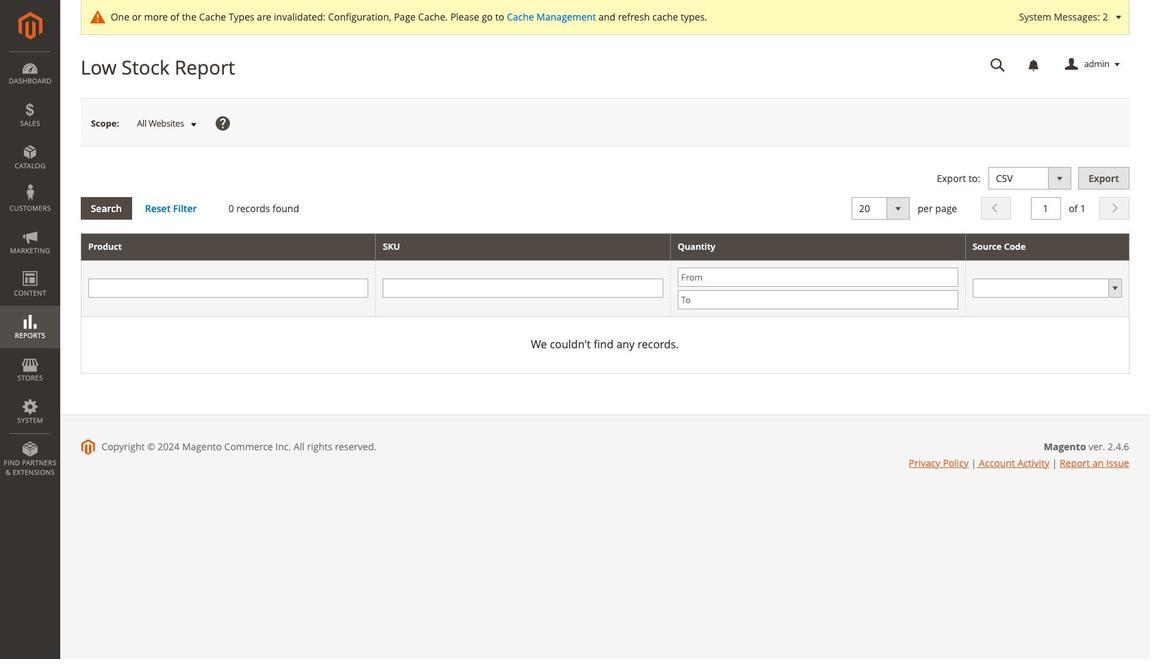Task type: locate. For each thing, give the bounding box(es) containing it.
None text field
[[1031, 197, 1061, 220], [88, 279, 369, 298], [383, 279, 663, 298], [1031, 197, 1061, 220], [88, 279, 369, 298], [383, 279, 663, 298]]

To text field
[[678, 290, 958, 309]]

menu bar
[[0, 51, 60, 484]]

magento admin panel image
[[18, 12, 42, 40]]



Task type: describe. For each thing, give the bounding box(es) containing it.
From text field
[[678, 268, 958, 287]]



